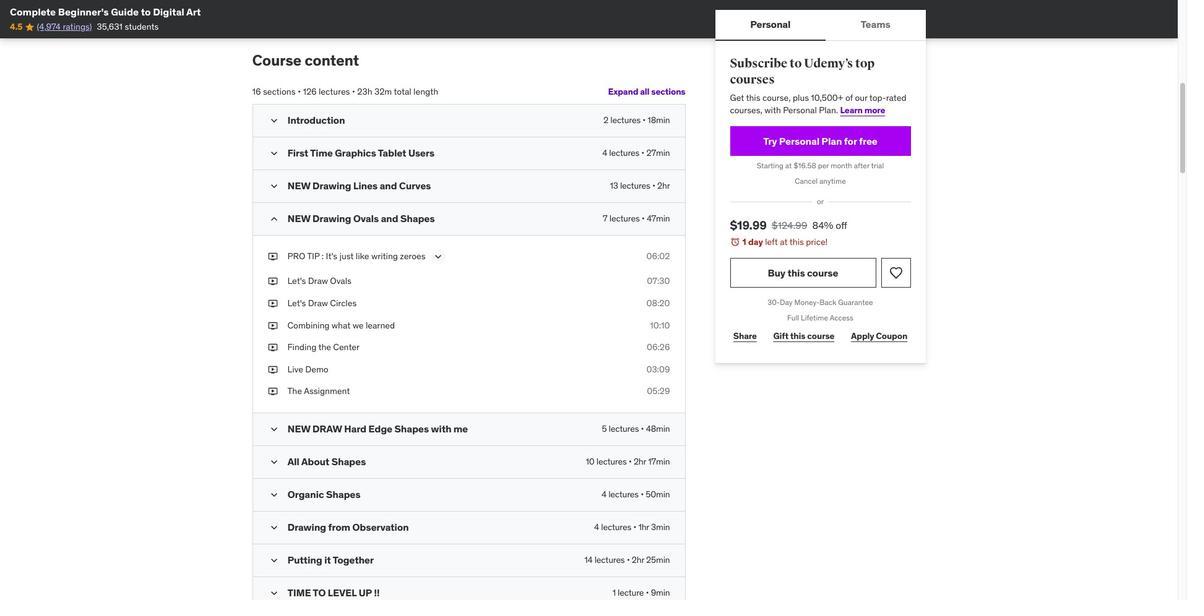 Task type: describe. For each thing, give the bounding box(es) containing it.
zeroes
[[400, 251, 426, 262]]

first
[[288, 147, 308, 159]]

digital
[[153, 6, 184, 18]]

4 lectures • 27min
[[603, 148, 670, 159]]

total
[[394, 86, 412, 97]]

personal button
[[716, 10, 826, 40]]

more
[[865, 105, 886, 116]]

small image for time to level up !!
[[268, 588, 280, 600]]

2hr for new drawing lines and curves
[[658, 181, 670, 192]]

let's draw circles
[[288, 298, 357, 309]]

2 lectures • 18min
[[604, 115, 670, 126]]

• for first time graphics tablet users
[[642, 148, 645, 159]]

finding the center
[[288, 342, 360, 353]]

starting at $16.58 per month after trial cancel anytime
[[757, 161, 885, 186]]

2 vertical spatial personal
[[780, 135, 820, 147]]

this down $124.99 at top
[[790, 237, 804, 248]]

courses,
[[731, 105, 763, 116]]

126
[[303, 86, 317, 97]]

pro
[[288, 251, 305, 262]]

• for introduction
[[643, 115, 646, 126]]

what
[[332, 320, 351, 331]]

47min
[[647, 213, 670, 225]]

2hr for putting it together
[[632, 555, 645, 566]]

buy
[[768, 267, 786, 279]]

1 for 1 day left at this price!
[[743, 237, 747, 248]]

3min
[[652, 522, 670, 533]]

after
[[855, 161, 870, 171]]

putting
[[288, 554, 322, 567]]

0 horizontal spatial sections
[[263, 86, 296, 97]]

the assignment
[[288, 386, 350, 397]]

up
[[359, 587, 372, 600]]

to inside subscribe to udemy's top courses
[[790, 56, 802, 71]]

gift this course
[[774, 331, 835, 342]]

art
[[186, 6, 201, 18]]

we
[[353, 320, 364, 331]]

center
[[333, 342, 360, 353]]

new for new drawing lines and curves
[[288, 180, 311, 192]]

lectures for new draw hard edge shapes with me
[[609, 424, 639, 435]]

drawing from observation
[[288, 522, 409, 534]]

xsmall image for the assignment
[[268, 386, 278, 398]]

get this course, plus 10,500+ of our top-rated courses, with personal plan.
[[731, 92, 907, 116]]

xsmall image for combining what we learned
[[268, 320, 278, 332]]

users
[[409, 147, 435, 159]]

left
[[766, 237, 779, 248]]

05:29
[[647, 386, 670, 397]]

anytime
[[820, 177, 847, 186]]

lectures for all about shapes
[[597, 457, 627, 468]]

length
[[414, 86, 439, 97]]

lectures for putting it together
[[595, 555, 625, 566]]

• for new drawing lines and curves
[[653, 181, 656, 192]]

all
[[288, 456, 300, 468]]

complete beginner's guide to digital art
[[10, 6, 201, 18]]

xsmall image for let's draw circles
[[268, 298, 278, 310]]

add to wishlist image
[[889, 266, 904, 281]]

writing
[[372, 251, 398, 262]]

shapes right edge
[[395, 423, 429, 435]]

together
[[333, 554, 374, 567]]

$19.99
[[731, 218, 767, 233]]

the
[[288, 386, 302, 397]]

:
[[322, 251, 324, 262]]

hard
[[344, 423, 367, 435]]

teams
[[861, 18, 891, 31]]

day
[[749, 237, 764, 248]]

10:10
[[650, 320, 670, 331]]

16
[[252, 86, 261, 97]]

apply
[[852, 331, 875, 342]]

day
[[780, 298, 793, 307]]

our
[[856, 92, 868, 104]]

4.5
[[10, 21, 22, 32]]

starting
[[757, 161, 784, 171]]

students
[[125, 21, 159, 32]]

free
[[860, 135, 878, 147]]

small image for all about shapes
[[268, 457, 280, 469]]

4 lectures • 50min
[[602, 489, 670, 500]]

7
[[603, 213, 608, 225]]

• for organic shapes
[[641, 489, 644, 500]]

draw
[[313, 423, 342, 435]]

and for shapes
[[381, 213, 399, 225]]

0 vertical spatial to
[[141, 6, 151, 18]]

course for gift this course
[[808, 331, 835, 342]]

lecture
[[618, 588, 644, 599]]

84%
[[813, 219, 834, 232]]

for
[[845, 135, 858, 147]]

1hr
[[639, 522, 650, 533]]

curves
[[399, 180, 431, 192]]

share
[[734, 331, 757, 342]]

4 for graphics
[[603, 148, 608, 159]]

off
[[836, 219, 848, 232]]

10 lectures • 2hr 17min
[[586, 457, 670, 468]]

drawing for ovals
[[313, 213, 351, 225]]

48min
[[646, 424, 670, 435]]

all
[[641, 86, 650, 97]]

xsmall image for finding the center
[[268, 342, 278, 354]]

14
[[585, 555, 593, 566]]

with inside get this course, plus 10,500+ of our top-rated courses, with personal plan.
[[765, 105, 782, 116]]

lectures for introduction
[[611, 115, 641, 126]]

try personal plan for free
[[764, 135, 878, 147]]

• for new drawing ovals and shapes
[[642, 213, 645, 225]]

show lecture description image
[[432, 251, 444, 264]]

lectures for new drawing lines and curves
[[621, 181, 651, 192]]

subscribe to udemy's top courses
[[731, 56, 875, 87]]

25min
[[647, 555, 670, 566]]

finding
[[288, 342, 317, 353]]

2hr for all about shapes
[[634, 457, 647, 468]]

subscribe
[[731, 56, 788, 71]]

small image for introduction
[[268, 115, 280, 127]]

• for new draw hard edge shapes with me
[[641, 424, 644, 435]]

content
[[305, 51, 359, 70]]

5
[[602, 424, 607, 435]]

combining
[[288, 320, 330, 331]]

0 horizontal spatial with
[[431, 423, 452, 435]]

ovals for draw
[[330, 276, 352, 287]]

edge
[[369, 423, 393, 435]]

this for gift
[[791, 331, 806, 342]]

this for buy
[[788, 267, 806, 279]]

lectures for organic shapes
[[609, 489, 639, 500]]

new drawing lines and curves
[[288, 180, 431, 192]]

$16.58
[[794, 161, 817, 171]]

small image for organic shapes
[[268, 489, 280, 502]]

putting it together
[[288, 554, 374, 567]]



Task type: locate. For each thing, give the bounding box(es) containing it.
1 xsmall image from the top
[[268, 298, 278, 310]]

xsmall image
[[268, 298, 278, 310], [268, 342, 278, 354]]

0 horizontal spatial 1
[[613, 588, 616, 599]]

1 right alarm icon
[[743, 237, 747, 248]]

teams button
[[826, 10, 926, 40]]

• left the 1hr
[[634, 522, 637, 533]]

3 new from the top
[[288, 423, 311, 435]]

let's down pro
[[288, 276, 306, 287]]

$124.99
[[772, 219, 808, 232]]

small image for putting
[[268, 555, 280, 567]]

new for new drawing ovals and shapes
[[288, 213, 311, 225]]

0 vertical spatial 4
[[603, 148, 608, 159]]

drawing left lines
[[313, 180, 351, 192]]

0 vertical spatial course
[[808, 267, 839, 279]]

4 lectures • 1hr 3min
[[595, 522, 670, 533]]

1 horizontal spatial to
[[790, 56, 802, 71]]

• left 47min
[[642, 213, 645, 225]]

lectures right 10 on the bottom of the page
[[597, 457, 627, 468]]

4 xsmall image from the top
[[268, 364, 278, 376]]

35,631
[[97, 21, 123, 32]]

0 vertical spatial drawing
[[313, 180, 351, 192]]

draw for circles
[[308, 298, 328, 309]]

1 horizontal spatial 1
[[743, 237, 747, 248]]

small image for new
[[268, 181, 280, 193]]

4 down 2
[[603, 148, 608, 159]]

06:26
[[647, 342, 670, 353]]

at inside starting at $16.58 per month after trial cancel anytime
[[786, 161, 792, 171]]

sections inside dropdown button
[[652, 86, 686, 97]]

time
[[310, 147, 333, 159]]

2hr left 17min
[[634, 457, 647, 468]]

small image
[[268, 181, 280, 193], [268, 555, 280, 567]]

this inside get this course, plus 10,500+ of our top-rated courses, with personal plan.
[[747, 92, 761, 104]]

and
[[380, 180, 397, 192], [381, 213, 399, 225]]

1 vertical spatial ovals
[[330, 276, 352, 287]]

0 vertical spatial 2hr
[[658, 181, 670, 192]]

new left draw
[[288, 423, 311, 435]]

1 lecture • 9min
[[613, 588, 670, 599]]

drawing up it's
[[313, 213, 351, 225]]

1 vertical spatial at
[[781, 237, 788, 248]]

buy this course
[[768, 267, 839, 279]]

lines
[[353, 180, 378, 192]]

• left 126
[[298, 86, 301, 97]]

draw for ovals
[[308, 276, 328, 287]]

shapes up from
[[326, 489, 361, 501]]

lectures for drawing from observation
[[602, 522, 632, 533]]

at left the $16.58
[[786, 161, 792, 171]]

at right left
[[781, 237, 788, 248]]

it's
[[326, 251, 338, 262]]

• left '50min' on the bottom of the page
[[641, 489, 644, 500]]

ratings)
[[63, 21, 92, 32]]

new up pro
[[288, 213, 311, 225]]

17min
[[649, 457, 670, 468]]

4
[[603, 148, 608, 159], [602, 489, 607, 500], [595, 522, 600, 533]]

2 let's from the top
[[288, 298, 306, 309]]

1 vertical spatial 1
[[613, 588, 616, 599]]

• left 9min
[[646, 588, 649, 599]]

and right lines
[[380, 180, 397, 192]]

to
[[313, 587, 326, 600]]

organic shapes
[[288, 489, 361, 501]]

• left 25min
[[627, 555, 630, 566]]

new for new draw hard edge shapes with me
[[288, 423, 311, 435]]

let's up combining
[[288, 298, 306, 309]]

lectures down 10 lectures • 2hr 17min
[[609, 489, 639, 500]]

4 down 10 lectures • 2hr 17min
[[602, 489, 607, 500]]

xsmall image left live
[[268, 364, 278, 376]]

rated
[[887, 92, 907, 104]]

1 vertical spatial with
[[431, 423, 452, 435]]

0 vertical spatial draw
[[308, 276, 328, 287]]

0 vertical spatial xsmall image
[[268, 298, 278, 310]]

2 xsmall image from the top
[[268, 276, 278, 288]]

0 vertical spatial personal
[[751, 18, 791, 31]]

apply coupon
[[852, 331, 908, 342]]

complete
[[10, 6, 56, 18]]

lectures left 27min
[[610, 148, 640, 159]]

6 small image from the top
[[268, 489, 280, 502]]

all about shapes
[[288, 456, 366, 468]]

2hr up 47min
[[658, 181, 670, 192]]

• left 23h 32m
[[352, 86, 355, 97]]

tip
[[307, 251, 320, 262]]

1 vertical spatial course
[[808, 331, 835, 342]]

0 horizontal spatial ovals
[[330, 276, 352, 287]]

0 vertical spatial let's
[[288, 276, 306, 287]]

xsmall image left let's draw ovals
[[268, 276, 278, 288]]

1 left "lecture"
[[613, 588, 616, 599]]

new down first
[[288, 180, 311, 192]]

• left 48min
[[641, 424, 644, 435]]

• for time to level up !!
[[646, 588, 649, 599]]

1 vertical spatial drawing
[[313, 213, 351, 225]]

lectures right 5
[[609, 424, 639, 435]]

new draw hard edge shapes with me
[[288, 423, 468, 435]]

with down course,
[[765, 105, 782, 116]]

about
[[301, 456, 330, 468]]

lectures left the 1hr
[[602, 522, 632, 533]]

lectures right the 13
[[621, 181, 651, 192]]

2 xsmall image from the top
[[268, 342, 278, 354]]

30-
[[768, 298, 780, 307]]

4 for observation
[[595, 522, 600, 533]]

personal down plus
[[784, 105, 817, 116]]

07:30
[[647, 276, 670, 287]]

this up courses,
[[747, 92, 761, 104]]

from
[[328, 522, 351, 534]]

4 small image from the top
[[268, 424, 280, 436]]

apply coupon button
[[848, 324, 911, 349]]

small image for drawing from observation
[[268, 522, 280, 535]]

lectures
[[319, 86, 350, 97], [611, 115, 641, 126], [610, 148, 640, 159], [621, 181, 651, 192], [610, 213, 640, 225], [609, 424, 639, 435], [597, 457, 627, 468], [609, 489, 639, 500], [602, 522, 632, 533], [595, 555, 625, 566]]

guarantee
[[839, 298, 874, 307]]

let's for let's draw circles
[[288, 298, 306, 309]]

9min
[[651, 588, 670, 599]]

• for all about shapes
[[629, 457, 632, 468]]

1 let's from the top
[[288, 276, 306, 287]]

expand all sections button
[[609, 80, 686, 104]]

first time graphics tablet users
[[288, 147, 435, 159]]

personal up subscribe
[[751, 18, 791, 31]]

xsmall image for let's draw ovals
[[268, 276, 278, 288]]

and for curves
[[380, 180, 397, 192]]

1 horizontal spatial ovals
[[353, 213, 379, 225]]

get
[[731, 92, 745, 104]]

xsmall image left "the"
[[268, 386, 278, 398]]

ovals for drawing
[[353, 213, 379, 225]]

to up students
[[141, 6, 151, 18]]

1 vertical spatial xsmall image
[[268, 342, 278, 354]]

plan
[[822, 135, 843, 147]]

1 vertical spatial let's
[[288, 298, 306, 309]]

2 vertical spatial new
[[288, 423, 311, 435]]

23h 32m
[[358, 86, 392, 97]]

lectures for first time graphics tablet users
[[610, 148, 640, 159]]

2 vertical spatial drawing
[[288, 522, 326, 534]]

this for get
[[747, 92, 761, 104]]

35,631 students
[[97, 21, 159, 32]]

7 lectures • 47min
[[603, 213, 670, 225]]

personal inside button
[[751, 18, 791, 31]]

0 vertical spatial 1
[[743, 237, 747, 248]]

and up writing
[[381, 213, 399, 225]]

back
[[820, 298, 837, 307]]

(4,974
[[37, 21, 61, 32]]

3 small image from the top
[[268, 213, 280, 226]]

xsmall image for live demo
[[268, 364, 278, 376]]

• left 17min
[[629, 457, 632, 468]]

expand
[[609, 86, 639, 97]]

1 vertical spatial 4
[[602, 489, 607, 500]]

lectures right 14
[[595, 555, 625, 566]]

course down lifetime
[[808, 331, 835, 342]]

course up the "back"
[[808, 267, 839, 279]]

price!
[[807, 237, 828, 248]]

(4,974 ratings)
[[37, 21, 92, 32]]

2
[[604, 115, 609, 126]]

drawing for lines
[[313, 180, 351, 192]]

8 small image from the top
[[268, 588, 280, 600]]

xsmall image left finding
[[268, 342, 278, 354]]

1 vertical spatial small image
[[268, 555, 280, 567]]

buy this course button
[[731, 259, 877, 288]]

1 draw from the top
[[308, 276, 328, 287]]

• down 27min
[[653, 181, 656, 192]]

1 day left at this price!
[[743, 237, 828, 248]]

small image
[[268, 115, 280, 127], [268, 148, 280, 160], [268, 213, 280, 226], [268, 424, 280, 436], [268, 457, 280, 469], [268, 489, 280, 502], [268, 522, 280, 535], [268, 588, 280, 600]]

0 vertical spatial ovals
[[353, 213, 379, 225]]

small image for first time graphics tablet users
[[268, 148, 280, 160]]

introduction
[[288, 114, 345, 127]]

or
[[818, 197, 824, 206]]

personal up the $16.58
[[780, 135, 820, 147]]

course for buy this course
[[808, 267, 839, 279]]

3 xsmall image from the top
[[268, 320, 278, 332]]

5 small image from the top
[[268, 457, 280, 469]]

course
[[808, 267, 839, 279], [808, 331, 835, 342]]

sections right all
[[652, 86, 686, 97]]

1 new from the top
[[288, 180, 311, 192]]

shapes down curves
[[401, 213, 435, 225]]

ovals
[[353, 213, 379, 225], [330, 276, 352, 287]]

sections right 16
[[263, 86, 296, 97]]

xsmall image left pro
[[268, 251, 278, 263]]

sections
[[263, 86, 296, 97], [652, 86, 686, 97]]

0 vertical spatial at
[[786, 161, 792, 171]]

this inside button
[[788, 267, 806, 279]]

with left me on the left
[[431, 423, 452, 435]]

let's for let's draw ovals
[[288, 276, 306, 287]]

it
[[324, 554, 331, 567]]

50min
[[646, 489, 670, 500]]

13
[[610, 181, 619, 192]]

course content
[[252, 51, 359, 70]]

lectures for new drawing ovals and shapes
[[610, 213, 640, 225]]

access
[[830, 314, 854, 323]]

30-day money-back guarantee full lifetime access
[[768, 298, 874, 323]]

draw up let's draw circles
[[308, 276, 328, 287]]

live demo
[[288, 364, 329, 375]]

ovals down lines
[[353, 213, 379, 225]]

small image for new drawing ovals and shapes
[[268, 213, 280, 226]]

• left 27min
[[642, 148, 645, 159]]

1 vertical spatial to
[[790, 56, 802, 71]]

let's
[[288, 276, 306, 287], [288, 298, 306, 309]]

alarm image
[[731, 237, 740, 247]]

course inside button
[[808, 267, 839, 279]]

1 horizontal spatial sections
[[652, 86, 686, 97]]

combining what we learned
[[288, 320, 395, 331]]

2 draw from the top
[[308, 298, 328, 309]]

1 vertical spatial new
[[288, 213, 311, 225]]

circles
[[330, 298, 357, 309]]

share button
[[731, 324, 761, 349]]

5 xsmall image from the top
[[268, 386, 278, 398]]

0 vertical spatial new
[[288, 180, 311, 192]]

1
[[743, 237, 747, 248], [613, 588, 616, 599]]

1 horizontal spatial with
[[765, 105, 782, 116]]

observation
[[353, 522, 409, 534]]

learn more
[[841, 105, 886, 116]]

1 vertical spatial 2hr
[[634, 457, 647, 468]]

xsmall image
[[268, 251, 278, 263], [268, 276, 278, 288], [268, 320, 278, 332], [268, 364, 278, 376], [268, 386, 278, 398]]

ovals up circles
[[330, 276, 352, 287]]

level
[[328, 587, 357, 600]]

demo
[[306, 364, 329, 375]]

lectures right 126
[[319, 86, 350, 97]]

personal inside get this course, plus 10,500+ of our top-rated courses, with personal plan.
[[784, 105, 817, 116]]

1 small image from the top
[[268, 181, 280, 193]]

• left 18min
[[643, 115, 646, 126]]

1 xsmall image from the top
[[268, 251, 278, 263]]

0 vertical spatial small image
[[268, 181, 280, 193]]

to left udemy's
[[790, 56, 802, 71]]

• for drawing from observation
[[634, 522, 637, 533]]

2hr left 25min
[[632, 555, 645, 566]]

2 vertical spatial 4
[[595, 522, 600, 533]]

draw down let's draw ovals
[[308, 298, 328, 309]]

tab list containing personal
[[716, 10, 926, 41]]

live
[[288, 364, 303, 375]]

2 small image from the top
[[268, 555, 280, 567]]

shapes right "about"
[[332, 456, 366, 468]]

0 vertical spatial and
[[380, 180, 397, 192]]

!!
[[374, 587, 380, 600]]

2 vertical spatial 2hr
[[632, 555, 645, 566]]

2 small image from the top
[[268, 148, 280, 160]]

1 for 1 lecture • 9min
[[613, 588, 616, 599]]

xsmall image left combining
[[268, 320, 278, 332]]

1 small image from the top
[[268, 115, 280, 127]]

of
[[846, 92, 854, 104]]

7 small image from the top
[[268, 522, 280, 535]]

0 vertical spatial with
[[765, 105, 782, 116]]

top
[[856, 56, 875, 71]]

lectures right 7
[[610, 213, 640, 225]]

4 up 14 lectures • 2hr 25min
[[595, 522, 600, 533]]

1 vertical spatial personal
[[784, 105, 817, 116]]

drawing left from
[[288, 522, 326, 534]]

xsmall image left let's draw circles
[[268, 298, 278, 310]]

• for putting it together
[[627, 555, 630, 566]]

1 vertical spatial and
[[381, 213, 399, 225]]

0 horizontal spatial to
[[141, 6, 151, 18]]

1 vertical spatial draw
[[308, 298, 328, 309]]

expand all sections
[[609, 86, 686, 97]]

this right "gift" at the right bottom of the page
[[791, 331, 806, 342]]

2 new from the top
[[288, 213, 311, 225]]

lectures right 2
[[611, 115, 641, 126]]

course
[[252, 51, 302, 70]]

small image for new draw hard edge shapes with me
[[268, 424, 280, 436]]

tab list
[[716, 10, 926, 41]]

let's draw ovals
[[288, 276, 352, 287]]

this right buy on the right top of page
[[788, 267, 806, 279]]



Task type: vqa. For each thing, say whether or not it's contained in the screenshot.
GRAPHICS
yes



